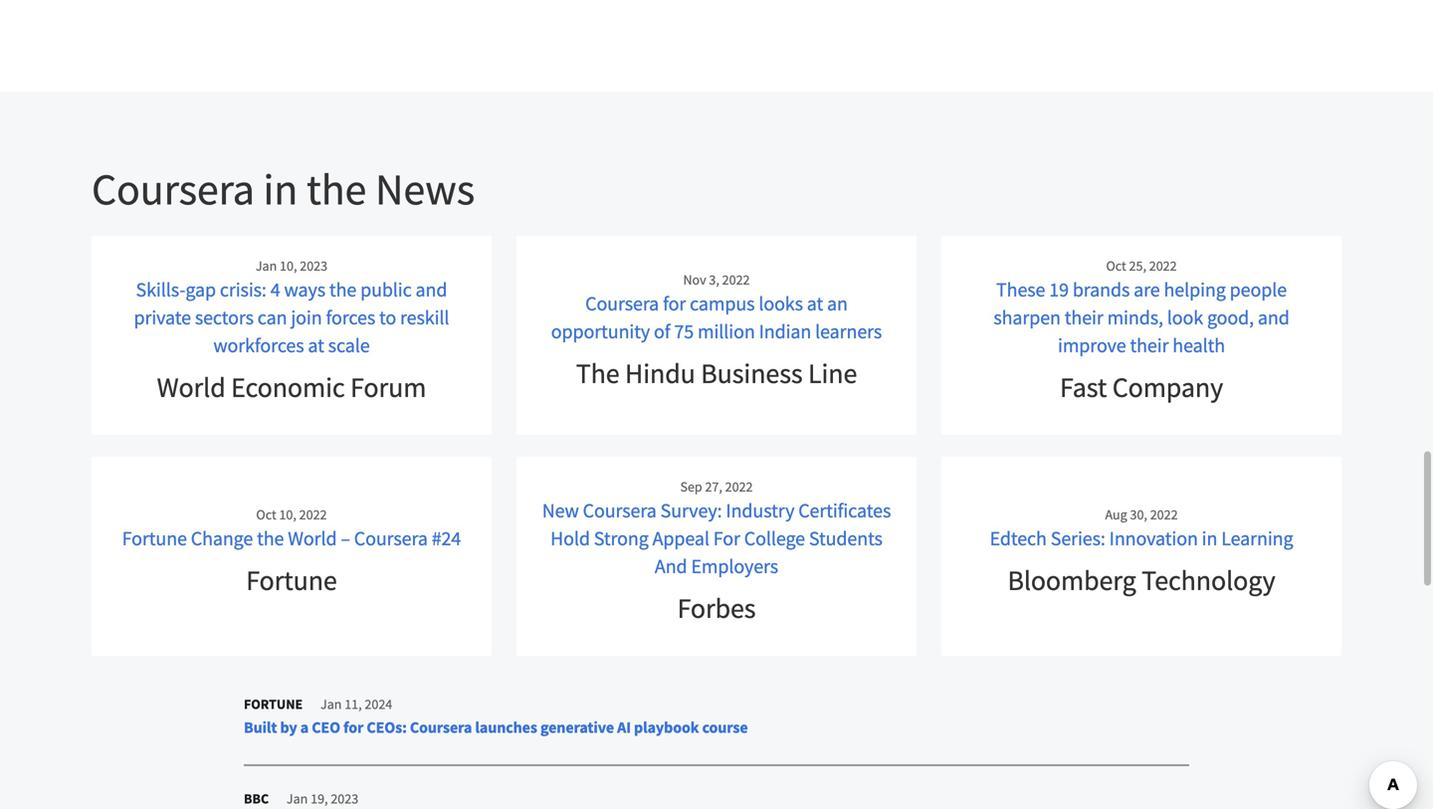 Task type: locate. For each thing, give the bounding box(es) containing it.
line
[[808, 356, 857, 390]]

2022 for the hindu business line
[[722, 271, 750, 288]]

2022 right 27,
[[725, 478, 753, 496]]

oct left 25,
[[1106, 257, 1127, 275]]

at
[[807, 291, 823, 316], [308, 333, 324, 358]]

jan for jan 19, 2023
[[287, 790, 308, 808]]

2022 right 30, in the right bottom of the page
[[1150, 505, 1178, 523]]

new
[[542, 498, 579, 523]]

world left –
[[288, 526, 337, 551]]

coursera
[[92, 161, 255, 216], [585, 291, 659, 316], [583, 498, 657, 523], [354, 526, 428, 551], [410, 717, 472, 737]]

10, inside jan 10, 2023 skills-gap crisis: 4 ways the public and private sectors can join forces to reskill workforces at scale
[[280, 257, 297, 275]]

built by a ceo for ceos: coursera launches generative ai playbook course link
[[244, 717, 748, 737]]

0 vertical spatial 2023
[[300, 257, 328, 275]]

scale
[[328, 333, 370, 358]]

fast company
[[1060, 370, 1223, 404]]

2023 up ways
[[300, 257, 328, 275]]

1 vertical spatial 2023
[[331, 790, 359, 808]]

health
[[1173, 333, 1225, 358]]

1 vertical spatial for
[[343, 717, 364, 737]]

oct
[[1106, 257, 1127, 275], [256, 505, 276, 523]]

to
[[379, 305, 396, 330]]

jan 19, 2023
[[284, 790, 359, 808]]

0 horizontal spatial oct
[[256, 505, 276, 523]]

fortune left the change
[[122, 526, 187, 551]]

for inside nov 3, 2022 coursera for campus looks at an opportunity of 75 million indian learners
[[663, 291, 686, 316]]

edtech series: innovation in learning link
[[990, 526, 1293, 551]]

2 vertical spatial the
[[257, 526, 284, 551]]

new coursera survey: industry certificates hold strong appeal for college students and employers link
[[542, 498, 891, 579]]

crisis:
[[220, 277, 267, 302]]

fortune down the fortune change the world – coursera #24 link
[[246, 563, 337, 598]]

1 vertical spatial at
[[308, 333, 324, 358]]

2022 inside nov 3, 2022 coursera for campus looks at an opportunity of 75 million indian learners
[[722, 271, 750, 288]]

25,
[[1129, 257, 1147, 275]]

a
[[300, 717, 309, 737]]

0 vertical spatial fortune
[[122, 526, 187, 551]]

1 vertical spatial jan
[[320, 695, 342, 713]]

nov 3, 2022 coursera for campus looks at an opportunity of 75 million indian learners
[[551, 271, 882, 344]]

2022 inside the aug 30, 2022 edtech series: innovation in learning
[[1150, 505, 1178, 523]]

their down minds,
[[1130, 333, 1169, 358]]

1 vertical spatial the
[[329, 277, 357, 302]]

2022 for bloomberg technology
[[1150, 505, 1178, 523]]

1 vertical spatial 10,
[[279, 505, 297, 523]]

2 horizontal spatial jan
[[320, 695, 342, 713]]

for down 11,
[[343, 717, 364, 737]]

students
[[809, 526, 883, 551]]

2022 inside sep 27, 2022 new coursera survey: industry certificates hold strong appeal for college students and employers
[[725, 478, 753, 496]]

change
[[191, 526, 253, 551]]

can
[[258, 305, 287, 330]]

these
[[996, 277, 1046, 302]]

0 horizontal spatial for
[[343, 717, 364, 737]]

1 horizontal spatial world
[[288, 526, 337, 551]]

technology
[[1142, 563, 1276, 598]]

world
[[157, 370, 226, 404], [288, 526, 337, 551]]

jan 10, 2023 skills-gap crisis: 4 ways the public and private sectors can join forces to reskill workforces at scale
[[134, 257, 449, 358]]

in inside the aug 30, 2022 edtech series: innovation in learning
[[1202, 526, 1218, 551]]

sharpen
[[994, 305, 1061, 330]]

oct 25, 2022 these 19 brands are helping people sharpen their minds, look good, and improve their health
[[994, 257, 1290, 358]]

jan
[[256, 257, 277, 275], [320, 695, 342, 713], [287, 790, 308, 808]]

ai
[[617, 717, 631, 737]]

at left 'an'
[[807, 291, 823, 316]]

0 vertical spatial the
[[307, 161, 367, 216]]

company
[[1113, 370, 1223, 404]]

0 vertical spatial jan
[[256, 257, 277, 275]]

and down people
[[1258, 305, 1290, 330]]

news
[[375, 161, 475, 216]]

jan left 19,
[[287, 790, 308, 808]]

coursera inside nov 3, 2022 coursera for campus looks at an opportunity of 75 million indian learners
[[585, 291, 659, 316]]

10, for world economic forum
[[280, 257, 297, 275]]

look
[[1167, 305, 1204, 330]]

aug
[[1105, 505, 1128, 523]]

indian
[[759, 319, 811, 344]]

oct inside oct 25, 2022 these 19 brands are helping people sharpen their minds, look good, and improve their health
[[1106, 257, 1127, 275]]

0 vertical spatial and
[[416, 277, 447, 302]]

1 horizontal spatial for
[[663, 291, 686, 316]]

fast
[[1060, 370, 1107, 404]]

10, up 4
[[280, 257, 297, 275]]

built
[[244, 717, 277, 737]]

jan for jan 11, 2024
[[320, 695, 342, 713]]

0 vertical spatial oct
[[1106, 257, 1127, 275]]

generative
[[540, 717, 614, 737]]

2023 right 19,
[[331, 790, 359, 808]]

1 vertical spatial their
[[1130, 333, 1169, 358]]

jan inside jan 10, 2023 skills-gap crisis: 4 ways the public and private sectors can join forces to reskill workforces at scale
[[256, 257, 277, 275]]

2022 up the fortune change the world – coursera #24 link
[[299, 505, 327, 523]]

0 horizontal spatial at
[[308, 333, 324, 358]]

0 horizontal spatial in
[[263, 161, 298, 216]]

oct for fast company
[[1106, 257, 1127, 275]]

oct for fortune
[[256, 505, 276, 523]]

the
[[307, 161, 367, 216], [329, 277, 357, 302], [257, 526, 284, 551]]

and
[[655, 554, 687, 579]]

2 vertical spatial jan
[[287, 790, 308, 808]]

of
[[654, 319, 670, 344]]

playbook
[[634, 717, 699, 737]]

bloomberg technology
[[1008, 563, 1276, 598]]

2022 inside oct 10, 2022 fortune change the world – coursera #24
[[299, 505, 327, 523]]

are
[[1134, 277, 1160, 302]]

2022
[[1149, 257, 1177, 275], [722, 271, 750, 288], [725, 478, 753, 496], [299, 505, 327, 523], [1150, 505, 1178, 523]]

people
[[1230, 277, 1287, 302]]

world down private
[[157, 370, 226, 404]]

10, up the fortune change the world – coursera #24 link
[[279, 505, 297, 523]]

bbc
[[244, 790, 269, 808]]

10, inside oct 10, 2022 fortune change the world – coursera #24
[[279, 505, 297, 523]]

19
[[1049, 277, 1069, 302]]

1 horizontal spatial 2023
[[331, 790, 359, 808]]

0 horizontal spatial and
[[416, 277, 447, 302]]

1 vertical spatial oct
[[256, 505, 276, 523]]

1 vertical spatial and
[[1258, 305, 1290, 330]]

1 vertical spatial in
[[1202, 526, 1218, 551]]

ways
[[284, 277, 326, 302]]

1 horizontal spatial and
[[1258, 305, 1290, 330]]

the left 'news'
[[307, 161, 367, 216]]

0 vertical spatial 10,
[[280, 257, 297, 275]]

aug 30, 2022 edtech series: innovation in learning
[[990, 505, 1293, 551]]

oct up the fortune change the world – coursera #24 link
[[256, 505, 276, 523]]

0 vertical spatial their
[[1065, 305, 1104, 330]]

forum
[[350, 370, 426, 404]]

in
[[263, 161, 298, 216], [1202, 526, 1218, 551]]

for up 75
[[663, 291, 686, 316]]

coursera in the news
[[92, 161, 475, 216]]

1 vertical spatial world
[[288, 526, 337, 551]]

2022 right 25,
[[1149, 257, 1177, 275]]

1 horizontal spatial in
[[1202, 526, 1218, 551]]

2022 inside oct 25, 2022 these 19 brands are helping people sharpen their minds, look good, and improve their health
[[1149, 257, 1177, 275]]

and
[[416, 277, 447, 302], [1258, 305, 1290, 330]]

jan for jan 10, 2023 skills-gap crisis: 4 ways the public and private sectors can join forces to reskill workforces at scale
[[256, 257, 277, 275]]

fortune change the world – coursera #24 link
[[122, 526, 461, 551]]

75
[[674, 319, 694, 344]]

0 horizontal spatial world
[[157, 370, 226, 404]]

and inside oct 25, 2022 these 19 brands are helping people sharpen their minds, look good, and improve their health
[[1258, 305, 1290, 330]]

brands
[[1073, 277, 1130, 302]]

jan up 4
[[256, 257, 277, 275]]

improve
[[1058, 333, 1126, 358]]

2 vertical spatial fortune
[[244, 695, 303, 713]]

0 vertical spatial world
[[157, 370, 226, 404]]

0 vertical spatial in
[[263, 161, 298, 216]]

2022 right 3,
[[722, 271, 750, 288]]

the right the change
[[257, 526, 284, 551]]

oct inside oct 10, 2022 fortune change the world – coursera #24
[[256, 505, 276, 523]]

fortune up built
[[244, 695, 303, 713]]

0 vertical spatial at
[[807, 291, 823, 316]]

2023
[[300, 257, 328, 275], [331, 790, 359, 808]]

their up improve
[[1065, 305, 1104, 330]]

1 horizontal spatial oct
[[1106, 257, 1127, 275]]

1 horizontal spatial at
[[807, 291, 823, 316]]

2022 for forbes
[[725, 478, 753, 496]]

the up forces
[[329, 277, 357, 302]]

0 horizontal spatial 2023
[[300, 257, 328, 275]]

at down join
[[308, 333, 324, 358]]

jan left 11,
[[320, 695, 342, 713]]

for
[[714, 526, 740, 551]]

their
[[1065, 305, 1104, 330], [1130, 333, 1169, 358]]

business
[[701, 356, 803, 390]]

0 vertical spatial for
[[663, 291, 686, 316]]

1 horizontal spatial jan
[[287, 790, 308, 808]]

and up reskill
[[416, 277, 447, 302]]

at inside nov 3, 2022 coursera for campus looks at an opportunity of 75 million indian learners
[[807, 291, 823, 316]]

0 horizontal spatial jan
[[256, 257, 277, 275]]

2023 inside jan 10, 2023 skills-gap crisis: 4 ways the public and private sectors can join forces to reskill workforces at scale
[[300, 257, 328, 275]]

an
[[827, 291, 848, 316]]

nov
[[683, 271, 706, 288]]



Task type: describe. For each thing, give the bounding box(es) containing it.
innovation
[[1110, 526, 1198, 551]]

course
[[702, 717, 748, 737]]

the
[[576, 356, 620, 390]]

for for ceo
[[343, 717, 364, 737]]

jan 11, 2024
[[318, 695, 392, 713]]

forbes
[[677, 591, 756, 625]]

1 horizontal spatial their
[[1130, 333, 1169, 358]]

skills-gap crisis: 4 ways the public and private sectors can join forces to reskill workforces at scale link
[[134, 277, 449, 358]]

learners
[[815, 319, 882, 344]]

at inside jan 10, 2023 skills-gap crisis: 4 ways the public and private sectors can join forces to reskill workforces at scale
[[308, 333, 324, 358]]

sep
[[680, 478, 702, 496]]

good,
[[1207, 305, 1254, 330]]

27,
[[705, 478, 723, 496]]

2022 for fortune
[[299, 505, 327, 523]]

2024
[[365, 695, 392, 713]]

3,
[[709, 271, 720, 288]]

built by a ceo for ceos: coursera launches generative ai playbook course
[[244, 717, 748, 737]]

19,
[[311, 790, 328, 808]]

industry
[[726, 498, 795, 523]]

gap
[[185, 277, 216, 302]]

helping
[[1164, 277, 1226, 302]]

private
[[134, 305, 191, 330]]

the hindu business line
[[576, 356, 857, 390]]

oct 10, 2022 fortune change the world – coursera #24
[[122, 505, 461, 551]]

30,
[[1130, 505, 1148, 523]]

and inside jan 10, 2023 skills-gap crisis: 4 ways the public and private sectors can join forces to reskill workforces at scale
[[416, 277, 447, 302]]

coursera inside sep 27, 2022 new coursera survey: industry certificates hold strong appeal for college students and employers
[[583, 498, 657, 523]]

coursera inside oct 10, 2022 fortune change the world – coursera #24
[[354, 526, 428, 551]]

#24
[[432, 526, 461, 551]]

skills-
[[136, 277, 185, 302]]

learning
[[1222, 526, 1293, 551]]

for for coursera
[[663, 291, 686, 316]]

2022 for fast company
[[1149, 257, 1177, 275]]

fortune inside oct 10, 2022 fortune change the world – coursera #24
[[122, 526, 187, 551]]

college
[[744, 526, 805, 551]]

forces
[[326, 305, 375, 330]]

strong
[[594, 526, 649, 551]]

minds,
[[1107, 305, 1164, 330]]

reskill
[[400, 305, 449, 330]]

by
[[280, 717, 297, 737]]

million
[[698, 319, 755, 344]]

sectors
[[195, 305, 254, 330]]

hold
[[551, 526, 590, 551]]

10, for fortune
[[279, 505, 297, 523]]

world inside oct 10, 2022 fortune change the world – coursera #24
[[288, 526, 337, 551]]

–
[[341, 526, 350, 551]]

ceos:
[[367, 717, 407, 737]]

join
[[291, 305, 322, 330]]

the inside jan 10, 2023 skills-gap crisis: 4 ways the public and private sectors can join forces to reskill workforces at scale
[[329, 277, 357, 302]]

campus
[[690, 291, 755, 316]]

hindu
[[625, 356, 696, 390]]

series:
[[1051, 526, 1106, 551]]

world economic forum
[[157, 370, 426, 404]]

2023 for jan 19, 2023
[[331, 790, 359, 808]]

1 vertical spatial fortune
[[246, 563, 337, 598]]

edtech
[[990, 526, 1047, 551]]

appeal
[[653, 526, 710, 551]]

sep 27, 2022 new coursera survey: industry certificates hold strong appeal for college students and employers
[[542, 478, 891, 579]]

opportunity
[[551, 319, 650, 344]]

4
[[270, 277, 280, 302]]

2023 for jan 10, 2023 skills-gap crisis: 4 ways the public and private sectors can join forces to reskill workforces at scale
[[300, 257, 328, 275]]

coursera for campus looks at an opportunity of 75 million indian learners link
[[551, 291, 882, 344]]

the inside oct 10, 2022 fortune change the world – coursera #24
[[257, 526, 284, 551]]

11,
[[345, 695, 362, 713]]

ceo
[[312, 717, 340, 737]]

looks
[[759, 291, 803, 316]]

workforces
[[213, 333, 304, 358]]

certificates
[[799, 498, 891, 523]]

these 19 brands are helping people sharpen their minds, look good, and improve their health link
[[994, 277, 1290, 358]]

bloomberg
[[1008, 563, 1136, 598]]

economic
[[231, 370, 345, 404]]

0 horizontal spatial their
[[1065, 305, 1104, 330]]

employers
[[691, 554, 778, 579]]

launches
[[475, 717, 537, 737]]



Task type: vqa. For each thing, say whether or not it's contained in the screenshot.


